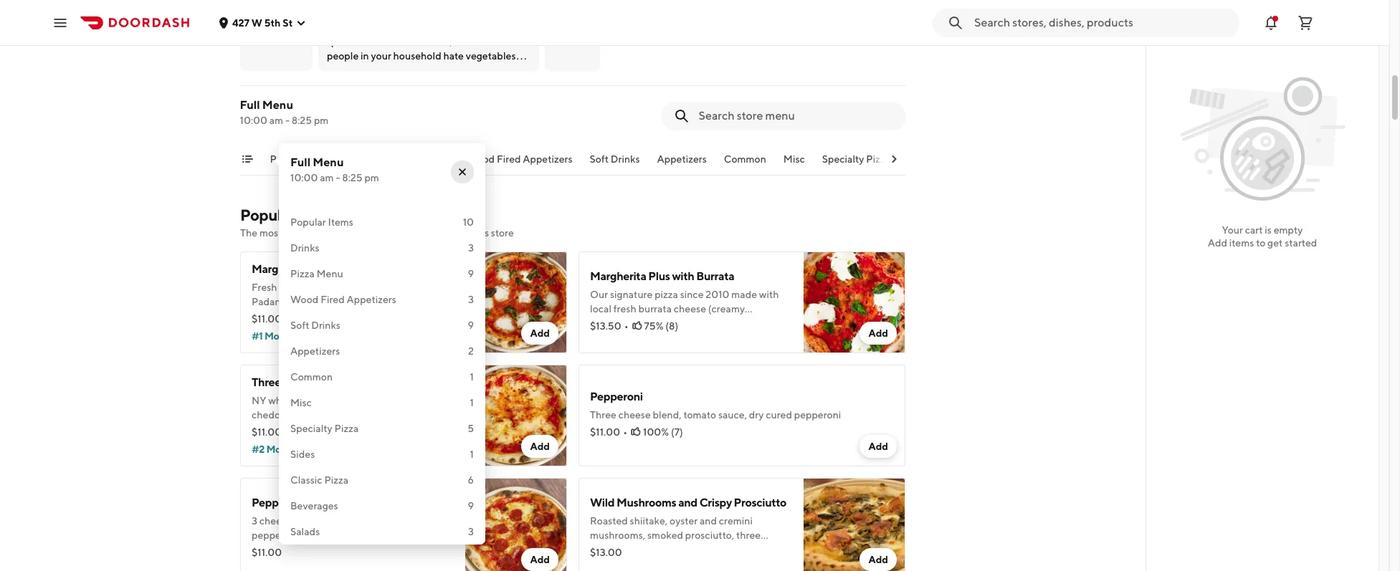 Task type: locate. For each thing, give the bounding box(es) containing it.
specialty inside button
[[823, 154, 865, 165]]

3 inside pepperoni pizza 3 cheese blend, tomato sauce, dry cured pepperoni. $11.00
[[252, 516, 257, 527]]

sauce, inside 'margherita plus with burrata our signature pizza since 2010 made with local fresh burrata cheese (creamy mozzarella), tomato sauce, fresh basil and basil infused extra virgin olive oil'
[[682, 318, 711, 329]]

0 vertical spatial cured
[[766, 410, 793, 421]]

to
[[1257, 237, 1266, 249]]

5 right of
[[269, 37, 274, 47]]

and
[[399, 227, 416, 239], [380, 296, 397, 308], [760, 318, 778, 329], [679, 496, 698, 510], [700, 516, 717, 527]]

1 vertical spatial misc
[[291, 397, 312, 409]]

0 horizontal spatial extra
[[399, 296, 422, 308]]

pm up popular items button
[[314, 115, 329, 126]]

oil up #1 most liked
[[275, 311, 286, 322]]

margherita pizza classic image
[[466, 252, 567, 354]]

pizza
[[867, 154, 891, 165], [310, 263, 337, 276], [291, 268, 315, 280], [335, 423, 359, 435], [324, 475, 349, 486], [307, 496, 334, 510]]

0 vertical spatial 8:25
[[292, 115, 312, 126]]

three
[[252, 376, 281, 389], [590, 410, 617, 421]]

get
[[1268, 237, 1284, 249]]

soft drinks
[[590, 154, 641, 165], [291, 320, 341, 331]]

1 horizontal spatial full
[[291, 156, 311, 169]]

0 horizontal spatial wood fired appetizers
[[291, 294, 397, 306]]

mozzarella, down pizza menu
[[303, 282, 354, 293]]

1 horizontal spatial pepperoni
[[590, 390, 643, 404]]

0 horizontal spatial am
[[270, 115, 284, 126]]

add inside your cart is empty add items to get started
[[1208, 237, 1228, 249]]

1 vertical spatial dry
[[390, 516, 405, 527]]

$11.00 up #1
[[252, 313, 282, 325]]

padano, up (12)
[[323, 410, 361, 421]]

drinks down pizza menu
[[311, 320, 341, 331]]

$11.00 down pepperoni.
[[252, 547, 282, 559]]

• right $13.50
[[625, 321, 629, 332]]

mozzarella),
[[590, 318, 645, 329]]

0 horizontal spatial common
[[291, 372, 333, 383]]

items inside your cart is empty add items to get started
[[1230, 237, 1255, 249]]

3 down this
[[468, 242, 474, 254]]

1 9 from the top
[[468, 268, 474, 280]]

cured
[[766, 410, 793, 421], [407, 516, 433, 527]]

full up show menu categories icon
[[240, 98, 260, 112]]

store
[[491, 227, 514, 239]]

1 horizontal spatial cured
[[766, 410, 793, 421]]

popular items up pizza menu
[[291, 217, 354, 228]]

white
[[394, 395, 419, 407]]

3 up pepperoni.
[[252, 516, 257, 527]]

soft
[[590, 154, 609, 165], [291, 320, 309, 331]]

0 horizontal spatial pepperoni
[[252, 496, 305, 510]]

0 horizontal spatial specialty
[[291, 423, 333, 435]]

fresh down (creamy
[[713, 318, 736, 329]]

drinks down commonly
[[291, 242, 320, 254]]

wood fired appetizers up close menu navigation icon
[[467, 154, 573, 165]]

burrata
[[697, 270, 735, 283]]

margherita for pizza
[[252, 263, 308, 276]]

0 vertical spatial dry
[[749, 410, 764, 421]]

virgin down "dishes"
[[424, 296, 449, 308]]

1 vertical spatial 9
[[468, 320, 474, 331]]

sauce
[[398, 410, 424, 421]]

1 horizontal spatial virgin
[[674, 332, 700, 344]]

0 vertical spatial three
[[252, 376, 281, 389]]

popular right show menu categories icon
[[270, 154, 306, 165]]

1 horizontal spatial soft
[[590, 154, 609, 165]]

add button
[[522, 322, 559, 345], [860, 322, 897, 345], [522, 435, 559, 458], [860, 435, 897, 458], [522, 549, 559, 572], [860, 549, 897, 572]]

margherita up fresh
[[252, 263, 308, 276]]

Store search: begin typing to search for stores available on DoorDash text field
[[975, 15, 1232, 30]]

oil
[[275, 311, 286, 322], [725, 332, 736, 344]]

drinks left appetizers button
[[611, 154, 641, 165]]

1 vertical spatial oil
[[725, 332, 736, 344]]

0 items, open order cart image
[[1298, 14, 1315, 31]]

misc down item search search box
[[784, 154, 806, 165]]

1 vertical spatial with
[[759, 289, 779, 301]]

specialty pizza down milk
[[291, 423, 359, 435]]

0 horizontal spatial soft
[[291, 320, 309, 331]]

-
[[286, 115, 290, 126], [336, 172, 340, 184]]

0 horizontal spatial items
[[372, 227, 397, 239]]

1 vertical spatial soft
[[291, 320, 309, 331]]

blend, inside "wild mushrooms and crispy prosciutto roasted shiitake, oyster and cremini mushrooms, smoked prosciutto, three cheese blend, garlic pesto"
[[625, 544, 653, 556]]

1 1 from the top
[[470, 372, 474, 383]]

1 horizontal spatial misc
[[784, 154, 806, 165]]

crispy
[[700, 496, 732, 510]]

appetizers up cheese
[[291, 346, 340, 357]]

classic up "grated"
[[339, 263, 374, 276]]

oil down (creamy
[[725, 332, 736, 344]]

fired inside button
[[497, 154, 522, 165]]

- right popular items button
[[336, 172, 340, 184]]

• for three
[[623, 427, 628, 438]]

full
[[240, 98, 260, 112], [291, 156, 311, 169]]

specialty right misc button
[[823, 154, 865, 165]]

with right made
[[759, 289, 779, 301]]

dishes
[[418, 227, 447, 239]]

infused
[[613, 332, 647, 344]]

8:25 up popular items button
[[292, 115, 312, 126]]

• left 100% (7)
[[623, 427, 628, 438]]

pizza
[[655, 289, 678, 301]]

mozzarella, inside margherita pizza classic fresh local mozzarella, grated grana padano, tomato sauce, basil and extra virgin olive oil
[[303, 282, 354, 293]]

sauce, inside pepperoni three cheese blend, tomato sauce, dry cured pepperoni
[[719, 410, 747, 421]]

$11.00 left 100% (7)
[[590, 427, 621, 438]]

grana down milk
[[293, 410, 321, 421]]

olive down (creamy
[[702, 332, 723, 344]]

liked down 100% (12)
[[291, 444, 316, 455]]

items inside button
[[308, 154, 333, 165]]

popular right most
[[291, 217, 326, 228]]

basil down mozzarella),
[[590, 332, 611, 344]]

1 vertical spatial liked
[[291, 444, 316, 455]]

blend, up 100% (7)
[[653, 410, 682, 421]]

1 horizontal spatial classic
[[339, 263, 374, 276]]

items
[[372, 227, 397, 239], [1230, 237, 1255, 249]]

100%
[[305, 313, 331, 325], [305, 427, 331, 438], [643, 427, 669, 438]]

1 for misc
[[470, 397, 474, 409]]

3 1 from the top
[[470, 449, 474, 461]]

misc down cheese
[[291, 397, 312, 409]]

5 up 6
[[468, 423, 474, 435]]

virgin inside margherita pizza classic fresh local mozzarella, grated grana padano, tomato sauce, basil and extra virgin olive oil
[[424, 296, 449, 308]]

pepperoni three cheese blend, tomato sauce, dry cured pepperoni
[[590, 390, 842, 421]]

wood fired appetizers up (17)
[[291, 294, 397, 306]]

• for plus
[[625, 321, 629, 332]]

three inside three cheese ny whole milk mozzarella, irish white cheddar, grana padano, tomato sauce
[[252, 376, 281, 389]]

$13.50
[[590, 321, 622, 332]]

pepperoni up $11.00 •
[[590, 390, 643, 404]]

0 vertical spatial drinks
[[611, 154, 641, 165]]

1 horizontal spatial dry
[[749, 410, 764, 421]]

whole
[[268, 395, 296, 407]]

$11.00
[[252, 313, 282, 325], [252, 427, 282, 438], [590, 427, 621, 438], [252, 547, 282, 559]]

1 horizontal spatial basil
[[590, 332, 611, 344]]

mushrooms
[[617, 496, 677, 510]]

three up ny
[[252, 376, 281, 389]]

0 horizontal spatial fired
[[321, 294, 345, 306]]

oil inside 'margherita plus with burrata our signature pizza since 2010 made with local fresh burrata cheese (creamy mozzarella), tomato sauce, fresh basil and basil infused extra virgin olive oil'
[[725, 332, 736, 344]]

most right #2 at the left
[[266, 444, 289, 455]]

am up popular items button
[[270, 115, 284, 126]]

classic down sides
[[291, 475, 322, 486]]

2 vertical spatial 9
[[468, 501, 474, 512]]

padano, inside three cheese ny whole milk mozzarella, irish white cheddar, grana padano, tomato sauce
[[323, 410, 361, 421]]

100% left (17)
[[305, 313, 331, 325]]

margherita plus with burrata image
[[804, 252, 906, 354]]

3 for salads
[[468, 526, 474, 538]]

0 horizontal spatial dry
[[390, 516, 405, 527]]

pm up popular items the most commonly ordered items and dishes from this store
[[365, 172, 379, 184]]

pesto
[[682, 544, 708, 556]]

cheese up pepperoni.
[[259, 516, 292, 527]]

mozzarella, inside three cheese ny whole milk mozzarella, irish white cheddar, grana padano, tomato sauce
[[319, 395, 371, 407]]

1 horizontal spatial items
[[1230, 237, 1255, 249]]

cheese up $11.00 •
[[619, 410, 651, 421]]

0 vertical spatial local
[[279, 282, 301, 293]]

1 vertical spatial wood fired appetizers
[[291, 294, 397, 306]]

popular up most
[[240, 206, 295, 225]]

tomato inside three cheese ny whole milk mozzarella, irish white cheddar, grana padano, tomato sauce
[[363, 410, 396, 421]]

cheddar,
[[252, 410, 291, 421]]

wood down pizza menu
[[291, 294, 319, 306]]

cheese
[[283, 376, 322, 389]]

popular inside popular items the most commonly ordered items and dishes from this store
[[240, 206, 295, 225]]

1 horizontal spatial grana
[[388, 282, 416, 293]]

0 horizontal spatial misc
[[291, 397, 312, 409]]

0 vertical spatial menu
[[263, 98, 294, 112]]

am up commonly
[[320, 172, 334, 184]]

1 vertical spatial three
[[590, 410, 617, 421]]

fresh
[[252, 282, 277, 293]]

fresh
[[614, 303, 637, 315], [713, 318, 736, 329]]

items down your
[[1230, 237, 1255, 249]]

margherita plus with burrata our signature pizza since 2010 made with local fresh burrata cheese (creamy mozzarella), tomato sauce, fresh basil and basil infused extra virgin olive oil
[[590, 270, 779, 344]]

popular items right show menu categories icon
[[270, 154, 333, 165]]

3
[[468, 242, 474, 254], [468, 294, 474, 306], [252, 516, 257, 527], [468, 526, 474, 538]]

1 vertical spatial pepperoni
[[252, 496, 305, 510]]

100% left (7)
[[643, 427, 669, 438]]

1 vertical spatial specialty pizza
[[291, 423, 359, 435]]

basil inside margherita pizza classic fresh local mozzarella, grated grana padano, tomato sauce, basil and extra virgin olive oil
[[357, 296, 378, 308]]

drinks
[[611, 154, 641, 165], [291, 242, 320, 254], [311, 320, 341, 331]]

wood up close menu navigation icon
[[467, 154, 495, 165]]

0 vertical spatial 10:00
[[240, 115, 268, 126]]

0 vertical spatial fired
[[497, 154, 522, 165]]

1 vertical spatial -
[[336, 172, 340, 184]]

mozzarella, up (12)
[[319, 395, 371, 407]]

- up popular items button
[[286, 115, 290, 126]]

appetizers
[[524, 154, 573, 165], [658, 154, 707, 165], [347, 294, 397, 306], [291, 346, 340, 357]]

grana
[[388, 282, 416, 293], [293, 410, 321, 421]]

9 down 6
[[468, 501, 474, 512]]

3 down 6
[[468, 526, 474, 538]]

liked
[[289, 331, 314, 342], [291, 444, 316, 455]]

blend, down beverages
[[294, 516, 323, 527]]

9
[[468, 268, 474, 280], [468, 320, 474, 331], [468, 501, 474, 512]]

1 horizontal spatial 8:25
[[342, 172, 363, 184]]

fresh down signature
[[614, 303, 637, 315]]

common up milk
[[291, 372, 333, 383]]

local inside margherita pizza classic fresh local mozzarella, grated grana padano, tomato sauce, basil and extra virgin olive oil
[[279, 282, 301, 293]]

0 vertical spatial 9
[[468, 268, 474, 280]]

0 vertical spatial extra
[[399, 296, 422, 308]]

three cheese image
[[466, 365, 567, 467]]

1 vertical spatial cured
[[407, 516, 433, 527]]

1 horizontal spatial fired
[[497, 154, 522, 165]]

tomato inside 'margherita plus with burrata our signature pizza since 2010 made with local fresh burrata cheese (creamy mozzarella), tomato sauce, fresh basil and basil infused extra virgin olive oil'
[[647, 318, 680, 329]]

2 9 from the top
[[468, 320, 474, 331]]

grana inside three cheese ny whole milk mozzarella, irish white cheddar, grana padano, tomato sauce
[[293, 410, 321, 421]]

full menu 10:00 am - 8:25 pm
[[240, 98, 329, 126], [291, 156, 379, 184]]

pepperoni up pepperoni.
[[252, 496, 305, 510]]

made
[[732, 289, 757, 301]]

pm
[[314, 115, 329, 126], [365, 172, 379, 184]]

0 vertical spatial blend,
[[653, 410, 682, 421]]

9 down this
[[468, 268, 474, 280]]

2 horizontal spatial basil
[[738, 318, 759, 329]]

0 horizontal spatial cured
[[407, 516, 433, 527]]

most right #1
[[265, 331, 287, 342]]

100% left (12)
[[305, 427, 331, 438]]

pepperoni inside pepperoni pizza 3 cheese blend, tomato sauce, dry cured pepperoni. $11.00
[[252, 496, 305, 510]]

local
[[279, 282, 301, 293], [590, 303, 612, 315]]

8:25 up popular items the most commonly ordered items and dishes from this store
[[342, 172, 363, 184]]

0 vertical spatial mozzarella,
[[303, 282, 354, 293]]

0 horizontal spatial specialty pizza
[[291, 423, 359, 435]]

local down the our
[[590, 303, 612, 315]]

1 vertical spatial mozzarella,
[[319, 395, 371, 407]]

1 horizontal spatial specialty
[[823, 154, 865, 165]]

margherita up signature
[[590, 270, 647, 283]]

10:00
[[240, 115, 268, 126], [291, 172, 318, 184]]

cheese inside 'margherita plus with burrata our signature pizza since 2010 made with local fresh burrata cheese (creamy mozzarella), tomato sauce, fresh basil and basil infused extra virgin olive oil'
[[674, 303, 707, 315]]

blend, inside pepperoni three cheese blend, tomato sauce, dry cured pepperoni
[[653, 410, 682, 421]]

1 horizontal spatial wood fired appetizers
[[467, 154, 573, 165]]

prosciutto
[[734, 496, 787, 510]]

cheese inside pepperoni three cheese blend, tomato sauce, dry cured pepperoni
[[619, 410, 651, 421]]

0 vertical spatial specialty
[[823, 154, 865, 165]]

1 vertical spatial local
[[590, 303, 612, 315]]

0 horizontal spatial -
[[286, 115, 290, 126]]

blend, down mushrooms,
[[625, 544, 653, 556]]

virgin inside 'margherita plus with burrata our signature pizza since 2010 made with local fresh burrata cheese (creamy mozzarella), tomato sauce, fresh basil and basil infused extra virgin olive oil'
[[674, 332, 700, 344]]

0 vertical spatial soft
[[590, 154, 609, 165]]

and inside 'margherita plus with burrata our signature pizza since 2010 made with local fresh burrata cheese (creamy mozzarella), tomato sauce, fresh basil and basil infused extra virgin olive oil'
[[760, 318, 778, 329]]

virgin
[[424, 296, 449, 308], [674, 332, 700, 344]]

pepperoni inside pepperoni three cheese blend, tomato sauce, dry cured pepperoni
[[590, 390, 643, 404]]

0 vertical spatial grana
[[388, 282, 416, 293]]

2 1 from the top
[[470, 397, 474, 409]]

0 vertical spatial oil
[[275, 311, 286, 322]]

0 horizontal spatial local
[[279, 282, 301, 293]]

local right fresh
[[279, 282, 301, 293]]

1 vertical spatial classic
[[291, 475, 322, 486]]

mozzarella,
[[303, 282, 354, 293], [319, 395, 371, 407]]

three
[[737, 530, 761, 542]]

full right show menu categories icon
[[291, 156, 311, 169]]

0 vertical spatial most
[[265, 331, 287, 342]]

irish
[[373, 395, 392, 407]]

margherita inside margherita pizza classic fresh local mozzarella, grated grana padano, tomato sauce, basil and extra virgin olive oil
[[252, 263, 308, 276]]

items right ordered
[[372, 227, 397, 239]]

1 horizontal spatial wood
[[467, 154, 495, 165]]

olive
[[252, 311, 273, 322], [702, 332, 723, 344]]

0 vertical spatial soft drinks
[[590, 154, 641, 165]]

blend,
[[653, 410, 682, 421], [294, 516, 323, 527], [625, 544, 653, 556]]

100% for pizza
[[305, 313, 331, 325]]

common left misc button
[[725, 154, 767, 165]]

liked down 100% (17) on the bottom left of page
[[289, 331, 314, 342]]

1 for sides
[[470, 449, 474, 461]]

1 vertical spatial blend,
[[294, 516, 323, 527]]

3 9 from the top
[[468, 501, 474, 512]]

cured inside pepperoni pizza 3 cheese blend, tomato sauce, dry cured pepperoni. $11.00
[[407, 516, 433, 527]]

1 horizontal spatial olive
[[702, 332, 723, 344]]

full menu 10:00 am - 8:25 pm up popular items button
[[240, 98, 329, 126]]

0 vertical spatial wood
[[467, 154, 495, 165]]

margherita inside 'margherita plus with burrata our signature pizza since 2010 made with local fresh burrata cheese (creamy mozzarella), tomato sauce, fresh basil and basil infused extra virgin olive oil'
[[590, 270, 647, 283]]

grana right "grated"
[[388, 282, 416, 293]]

10:00 up commonly
[[291, 172, 318, 184]]

show menu categories image
[[242, 154, 253, 165]]

appetizers left the soft drinks button
[[524, 154, 573, 165]]

with up since
[[672, 270, 695, 283]]

specialty pizza right misc button
[[823, 154, 891, 165]]

1
[[470, 372, 474, 383], [470, 397, 474, 409], [470, 449, 474, 461]]

olive up #1
[[252, 311, 273, 322]]

0 vertical spatial basil
[[357, 296, 378, 308]]

pepperoni pizza 3 cheese blend, tomato sauce, dry cured pepperoni. $11.00
[[252, 496, 433, 559]]

0 vertical spatial full
[[240, 98, 260, 112]]

1 vertical spatial fresh
[[713, 318, 736, 329]]

0 horizontal spatial wood
[[291, 294, 319, 306]]

full menu 10:00 am - 8:25 pm up ordered
[[291, 156, 379, 184]]

1 vertical spatial menu
[[313, 156, 344, 169]]

1 horizontal spatial margherita
[[590, 270, 647, 283]]

extra inside margherita pizza classic fresh local mozzarella, grated grana padano, tomato sauce, basil and extra virgin olive oil
[[399, 296, 422, 308]]

liked for cheese
[[291, 444, 316, 455]]

3 up 2
[[468, 294, 474, 306]]

1 vertical spatial padano,
[[323, 410, 361, 421]]

1 vertical spatial pm
[[365, 172, 379, 184]]

10:00 up show menu categories icon
[[240, 115, 268, 126]]

padano, down fresh
[[252, 296, 289, 308]]

0 horizontal spatial oil
[[275, 311, 286, 322]]

most for margherita
[[265, 331, 287, 342]]

soft drinks down pizza menu
[[291, 320, 341, 331]]

6
[[468, 475, 474, 486]]

common
[[725, 154, 767, 165], [291, 372, 333, 383]]

padano, inside margherita pizza classic fresh local mozzarella, grated grana padano, tomato sauce, basil and extra virgin olive oil
[[252, 296, 289, 308]]

virgin right 75%
[[674, 332, 700, 344]]

cheese down since
[[674, 303, 707, 315]]

soft drinks left appetizers button
[[590, 154, 641, 165]]

pepperoni pizza image
[[466, 478, 567, 572]]

0 vertical spatial 1
[[470, 372, 474, 383]]

pizza inside specialty pizza button
[[867, 154, 891, 165]]

pepperoni for pizza
[[252, 496, 305, 510]]

1 vertical spatial grana
[[293, 410, 321, 421]]

1 horizontal spatial padano,
[[323, 410, 361, 421]]

three up $11.00 •
[[590, 410, 617, 421]]

9 up 2
[[468, 320, 474, 331]]

cheese down mushrooms,
[[590, 544, 623, 556]]

#1 most liked
[[252, 331, 314, 342]]

basil down "grated"
[[357, 296, 378, 308]]

wood
[[467, 154, 495, 165], [291, 294, 319, 306]]

3 for drinks
[[468, 242, 474, 254]]

specialty up sides
[[291, 423, 333, 435]]

drinks inside button
[[611, 154, 641, 165]]

basil down (creamy
[[738, 318, 759, 329]]

0 vertical spatial popular items
[[270, 154, 333, 165]]

1 vertical spatial olive
[[702, 332, 723, 344]]

1 vertical spatial •
[[623, 427, 628, 438]]

most for three
[[266, 444, 289, 455]]



Task type: describe. For each thing, give the bounding box(es) containing it.
#2
[[252, 444, 265, 455]]

open menu image
[[52, 14, 69, 31]]

1 horizontal spatial soft drinks
[[590, 154, 641, 165]]

shiitake,
[[630, 516, 668, 527]]

dry inside pepperoni pizza 3 cheese blend, tomato sauce, dry cured pepperoni. $11.00
[[390, 516, 405, 527]]

mozzarella, for cheese
[[319, 395, 371, 407]]

1 vertical spatial full menu 10:00 am - 8:25 pm
[[291, 156, 379, 184]]

ordered
[[334, 227, 370, 239]]

0 vertical spatial full menu 10:00 am - 8:25 pm
[[240, 98, 329, 126]]

0 vertical spatial common
[[725, 154, 767, 165]]

$13.00
[[590, 547, 622, 559]]

classic inside margherita pizza classic fresh local mozzarella, grated grana padano, tomato sauce, basil and extra virgin olive oil
[[339, 263, 374, 276]]

wild
[[590, 496, 615, 510]]

1 vertical spatial fired
[[321, 294, 345, 306]]

pizza inside margherita pizza classic fresh local mozzarella, grated grana padano, tomato sauce, basil and extra virgin olive oil
[[310, 263, 337, 276]]

0 horizontal spatial 5
[[269, 37, 274, 47]]

0 vertical spatial pm
[[314, 115, 329, 126]]

sides
[[291, 449, 315, 461]]

1 vertical spatial common
[[291, 372, 333, 383]]

most
[[260, 227, 282, 239]]

tomato inside margherita pizza classic fresh local mozzarella, grated grana padano, tomato sauce, basil and extra virgin olive oil
[[291, 296, 324, 308]]

appetizers button
[[658, 152, 707, 175]]

cheese inside "wild mushrooms and crispy prosciutto roasted shiitake, oyster and cremini mushrooms, smoked prosciutto, three cheese blend, garlic pesto"
[[590, 544, 623, 556]]

cremini
[[719, 516, 753, 527]]

(12)
[[333, 427, 349, 438]]

stars
[[275, 37, 293, 47]]

smoked
[[648, 530, 684, 542]]

10
[[463, 217, 474, 228]]

margherita pizza classic fresh local mozzarella, grated grana padano, tomato sauce, basil and extra virgin olive oil
[[252, 263, 449, 322]]

100% for cheese
[[305, 427, 331, 438]]

1 vertical spatial drinks
[[291, 242, 320, 254]]

ny
[[252, 395, 266, 407]]

garlic
[[655, 544, 680, 556]]

cheese inside pepperoni pizza 3 cheese blend, tomato sauce, dry cured pepperoni. $11.00
[[259, 516, 292, 527]]

427
[[232, 17, 250, 28]]

started
[[1286, 237, 1318, 249]]

grated
[[356, 282, 386, 293]]

cart
[[1246, 225, 1264, 236]]

misc button
[[784, 152, 806, 175]]

and inside popular items the most commonly ordered items and dishes from this store
[[399, 227, 416, 239]]

tomato inside pepperoni pizza 3 cheese blend, tomato sauce, dry cured pepperoni. $11.00
[[325, 516, 357, 527]]

$11.00 •
[[590, 427, 628, 438]]

extra inside 'margherita plus with burrata our signature pizza since 2010 made with local fresh burrata cheese (creamy mozzarella), tomato sauce, fresh basil and basil infused extra virgin olive oil'
[[649, 332, 672, 344]]

0 vertical spatial misc
[[784, 154, 806, 165]]

2 vertical spatial menu
[[317, 268, 343, 280]]

1 horizontal spatial pm
[[365, 172, 379, 184]]

0 vertical spatial with
[[672, 270, 695, 283]]

pizza inside pepperoni pizza 3 cheese blend, tomato sauce, dry cured pepperoni. $11.00
[[307, 496, 334, 510]]

#1
[[252, 331, 263, 342]]

oyster
[[670, 516, 698, 527]]

local inside 'margherita plus with burrata our signature pizza since 2010 made with local fresh burrata cheese (creamy mozzarella), tomato sauce, fresh basil and basil infused extra virgin olive oil'
[[590, 303, 612, 315]]

olive inside margherita pizza classic fresh local mozzarella, grated grana padano, tomato sauce, basil and extra virgin olive oil
[[252, 311, 273, 322]]

1 horizontal spatial -
[[336, 172, 340, 184]]

9 for drinks
[[468, 320, 474, 331]]

common button
[[725, 152, 767, 175]]

75%
[[645, 321, 664, 332]]

appetizers left common button
[[658, 154, 707, 165]]

wood inside wood fired appetizers button
[[467, 154, 495, 165]]

commonly
[[284, 227, 332, 239]]

0 horizontal spatial full
[[240, 98, 260, 112]]

wild mushrooms and crispy prosciutto image
[[804, 478, 906, 572]]

2010
[[706, 289, 730, 301]]

2 vertical spatial basil
[[590, 332, 611, 344]]

cured inside pepperoni three cheese blend, tomato sauce, dry cured pepperoni
[[766, 410, 793, 421]]

(17)
[[333, 313, 349, 325]]

of
[[260, 37, 267, 47]]

0 vertical spatial wood fired appetizers
[[467, 154, 573, 165]]

$11.00 down the cheddar,
[[252, 427, 282, 438]]

2
[[468, 346, 474, 357]]

of 5 stars
[[260, 37, 293, 47]]

margherita for plus
[[590, 270, 647, 283]]

soft drinks button
[[590, 152, 641, 175]]

wild mushrooms and crispy prosciutto roasted shiitake, oyster and cremini mushrooms, smoked prosciutto, three cheese blend, garlic pesto
[[590, 496, 787, 556]]

pepperoni.
[[252, 530, 301, 542]]

2 vertical spatial drinks
[[311, 320, 341, 331]]

pizza menu
[[291, 268, 343, 280]]

wood fired appetizers button
[[467, 152, 573, 175]]

$13.50 •
[[590, 321, 629, 332]]

w
[[252, 17, 262, 28]]

0 vertical spatial -
[[286, 115, 290, 126]]

1 horizontal spatial 5
[[468, 423, 474, 435]]

5th
[[264, 17, 281, 28]]

1 for common
[[470, 372, 474, 383]]

your
[[1223, 225, 1244, 236]]

0 horizontal spatial soft drinks
[[291, 320, 341, 331]]

this
[[473, 227, 489, 239]]

from
[[449, 227, 471, 239]]

100% (17)
[[305, 313, 349, 325]]

items inside popular items the most commonly ordered items and dishes from this store
[[297, 206, 336, 225]]

1 vertical spatial specialty
[[291, 423, 333, 435]]

scroll menu navigation right image
[[889, 154, 900, 165]]

1 vertical spatial wood
[[291, 294, 319, 306]]

9 for menu
[[468, 268, 474, 280]]

notification bell image
[[1263, 14, 1280, 31]]

items inside popular items the most commonly ordered items and dishes from this store
[[372, 227, 397, 239]]

1 horizontal spatial am
[[320, 172, 334, 184]]

$11.00 inside pepperoni pizza 3 cheese blend, tomato sauce, dry cured pepperoni. $11.00
[[252, 547, 282, 559]]

0 vertical spatial fresh
[[614, 303, 637, 315]]

classic pizza
[[291, 475, 349, 486]]

1 horizontal spatial with
[[759, 289, 779, 301]]

Item Search search field
[[699, 108, 894, 124]]

75% (8)
[[645, 321, 679, 332]]

soft inside button
[[590, 154, 609, 165]]

our
[[590, 289, 608, 301]]

is
[[1266, 225, 1272, 236]]

0 horizontal spatial 10:00
[[240, 115, 268, 126]]

three inside pepperoni three cheese blend, tomato sauce, dry cured pepperoni
[[590, 410, 617, 421]]

blend, inside pepperoni pizza 3 cheese blend, tomato sauce, dry cured pepperoni. $11.00
[[294, 516, 323, 527]]

427 w 5th st button
[[218, 17, 307, 28]]

grana inside margherita pizza classic fresh local mozzarella, grated grana padano, tomato sauce, basil and extra virgin olive oil
[[388, 282, 416, 293]]

100% (12)
[[305, 427, 349, 438]]

(8)
[[666, 321, 679, 332]]

#2 most liked
[[252, 444, 316, 455]]

popular items button
[[270, 152, 333, 175]]

your cart is empty add items to get started
[[1208, 225, 1318, 249]]

and inside margherita pizza classic fresh local mozzarella, grated grana padano, tomato sauce, basil and extra virgin olive oil
[[380, 296, 397, 308]]

st
[[283, 17, 293, 28]]

1 vertical spatial 10:00
[[291, 172, 318, 184]]

427 w 5th st
[[232, 17, 293, 28]]

burrata
[[639, 303, 672, 315]]

(7)
[[671, 427, 683, 438]]

mushrooms,
[[590, 530, 646, 542]]

appetizers inside button
[[524, 154, 573, 165]]

1 vertical spatial basil
[[738, 318, 759, 329]]

pepperoni for three
[[590, 390, 643, 404]]

oil inside margherita pizza classic fresh local mozzarella, grated grana padano, tomato sauce, basil and extra virgin olive oil
[[275, 311, 286, 322]]

(creamy
[[709, 303, 745, 315]]

olive inside 'margherita plus with burrata our signature pizza since 2010 made with local fresh burrata cheese (creamy mozzarella), tomato sauce, fresh basil and basil infused extra virgin olive oil'
[[702, 332, 723, 344]]

prosciutto,
[[686, 530, 735, 542]]

mozzarella, for pizza
[[303, 282, 354, 293]]

tomato inside pepperoni three cheese blend, tomato sauce, dry cured pepperoni
[[684, 410, 717, 421]]

sauce, inside pepperoni pizza 3 cheese blend, tomato sauce, dry cured pepperoni. $11.00
[[359, 516, 388, 527]]

close menu navigation image
[[457, 166, 468, 178]]

1 vertical spatial popular items
[[291, 217, 354, 228]]

salads
[[291, 526, 320, 538]]

milk
[[298, 395, 317, 407]]

popular items the most commonly ordered items and dishes from this store
[[240, 206, 514, 239]]

pepperoni
[[795, 410, 842, 421]]

signature
[[610, 289, 653, 301]]

0 horizontal spatial classic
[[291, 475, 322, 486]]

specialty pizza button
[[823, 152, 891, 175]]

liked for pizza
[[289, 331, 314, 342]]

popular inside button
[[270, 154, 306, 165]]

0 vertical spatial specialty pizza
[[823, 154, 891, 165]]

100% (7)
[[643, 427, 683, 438]]

since
[[680, 289, 704, 301]]

three cheese ny whole milk mozzarella, irish white cheddar, grana padano, tomato sauce
[[252, 376, 424, 421]]

3 for wood fired appetizers
[[468, 294, 474, 306]]

sauce, inside margherita pizza classic fresh local mozzarella, grated grana padano, tomato sauce, basil and extra virgin olive oil
[[326, 296, 355, 308]]

appetizers down "grated"
[[347, 294, 397, 306]]

dry inside pepperoni three cheese blend, tomato sauce, dry cured pepperoni
[[749, 410, 764, 421]]

empty
[[1274, 225, 1304, 236]]

plus
[[649, 270, 670, 283]]

beverages
[[291, 501, 338, 512]]

0 vertical spatial am
[[270, 115, 284, 126]]

roasted
[[590, 516, 628, 527]]



Task type: vqa. For each thing, say whether or not it's contained in the screenshot.
$17.00
no



